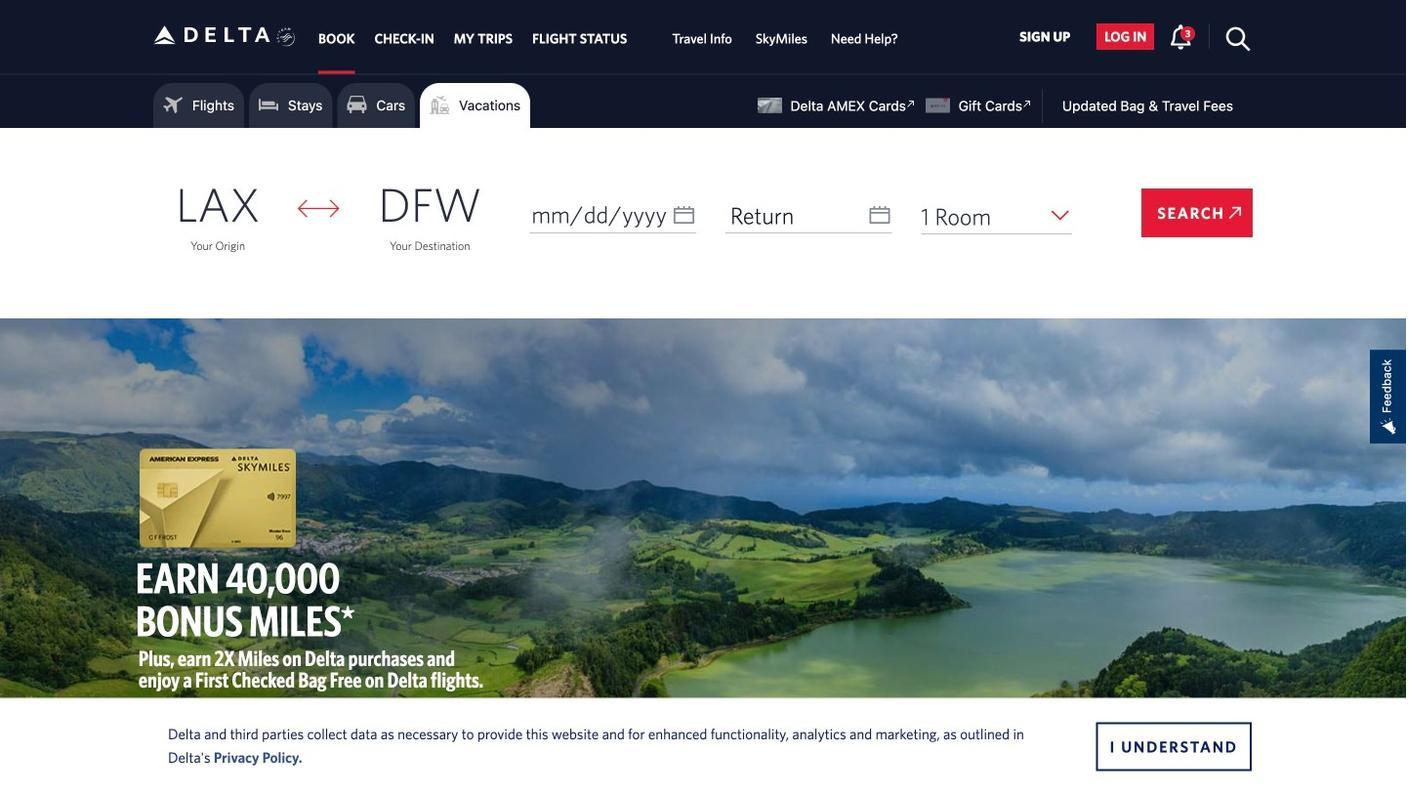 Task type: locate. For each thing, give the bounding box(es) containing it.
1 horizontal spatial this link opens another site in a new window that may not follow the same accessibility policies as delta air lines. image
[[1019, 95, 1037, 113]]

skyteam image
[[277, 7, 296, 68]]

None date field
[[530, 196, 696, 233], [726, 196, 892, 233], [530, 196, 696, 233], [726, 196, 892, 233]]

this link opens another site in a new window that may not follow the same accessibility policies as delta air lines. image
[[903, 95, 921, 113], [1019, 95, 1037, 113]]

0 horizontal spatial this link opens another site in a new window that may not follow the same accessibility policies as delta air lines. image
[[903, 95, 921, 113]]

tab list
[[309, 0, 910, 74]]

delta air lines image
[[153, 4, 271, 65]]



Task type: describe. For each thing, give the bounding box(es) containing it.
external link icon image
[[289, 723, 298, 733]]

1 this link opens another site in a new window that may not follow the same accessibility policies as delta air lines. image from the left
[[903, 95, 921, 113]]

gold american express consumer card image
[[140, 449, 296, 547]]

2 this link opens another site in a new window that may not follow the same accessibility policies as delta air lines. image from the left
[[1019, 95, 1037, 113]]



Task type: vqa. For each thing, say whether or not it's contained in the screenshot.
This link opens another site in a new window that may not follow the same accessibility policies as Delta Air Lines. image
yes



